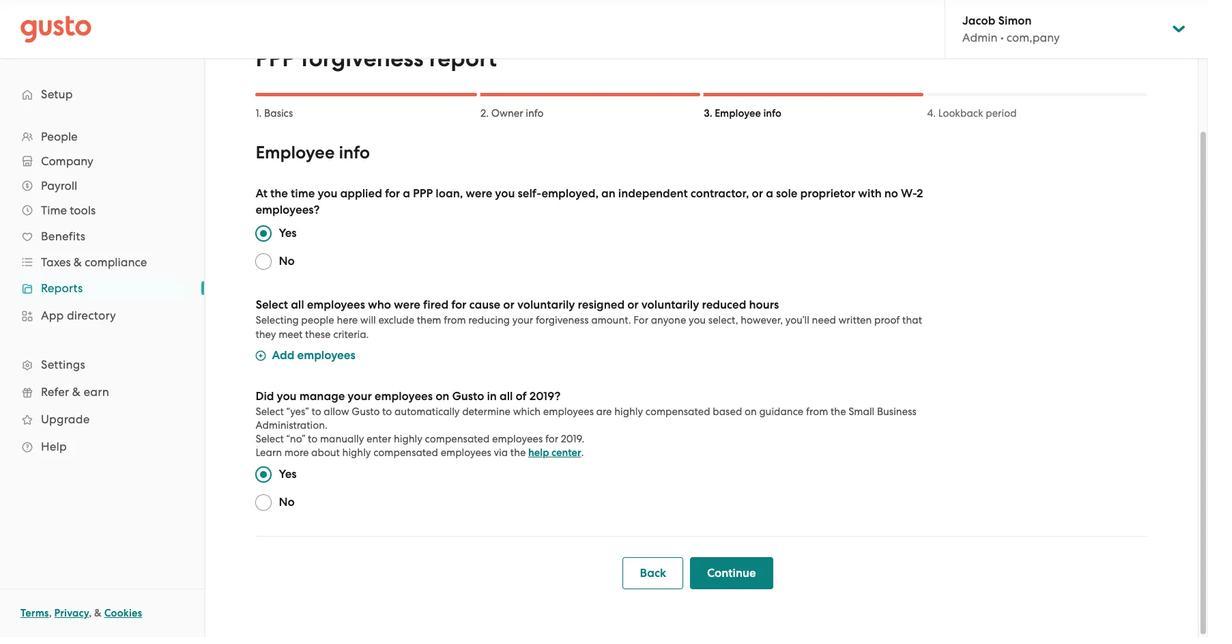 Task type: locate. For each thing, give the bounding box(es) containing it.
for right fired
[[452, 298, 467, 312]]

enter
[[367, 433, 392, 445]]

yes for 2nd no option from the bottom "yes" 'radio'
[[279, 226, 297, 240]]

all up people
[[291, 298, 304, 312]]

1 vertical spatial employee info
[[256, 142, 370, 163]]

the right the via
[[511, 447, 526, 459]]

,
[[49, 607, 52, 619], [89, 607, 92, 619]]

2 vertical spatial the
[[511, 447, 526, 459]]

0 horizontal spatial highly
[[343, 447, 371, 459]]

will
[[360, 314, 376, 326]]

2 a from the left
[[766, 186, 774, 201]]

, left privacy link
[[49, 607, 52, 619]]

0 horizontal spatial ,
[[49, 607, 52, 619]]

yes down the employees?
[[279, 226, 297, 240]]

on up 'automatically'
[[436, 389, 450, 404]]

of
[[516, 389, 527, 404]]

yes radio down the employees?
[[256, 225, 272, 242]]

selecting
[[256, 314, 299, 326]]

back
[[640, 566, 667, 580]]

which
[[513, 406, 541, 418]]

back button
[[623, 557, 684, 589]]

ppp left loan,
[[413, 186, 433, 201]]

for right applied
[[385, 186, 400, 201]]

voluntarily
[[518, 298, 575, 312], [642, 298, 700, 312]]

or
[[752, 186, 764, 201], [503, 298, 515, 312], [628, 298, 639, 312]]

were right loan,
[[466, 186, 493, 201]]

2 yes from the top
[[279, 467, 297, 481]]

0 vertical spatial highly
[[615, 406, 643, 418]]

1 horizontal spatial the
[[511, 447, 526, 459]]

2 vertical spatial highly
[[343, 447, 371, 459]]

highly right "are"
[[615, 406, 643, 418]]

0 vertical spatial the
[[270, 186, 288, 201]]

you right time
[[318, 186, 338, 201]]

0 horizontal spatial voluntarily
[[518, 298, 575, 312]]

1 horizontal spatial on
[[745, 406, 757, 418]]

to up enter
[[382, 406, 392, 418]]

basics
[[264, 107, 293, 120]]

0 horizontal spatial the
[[270, 186, 288, 201]]

refer & earn
[[41, 385, 109, 399]]

Yes radio
[[256, 225, 272, 242], [256, 466, 272, 483]]

you inside did you manage your employees on gusto in all of 2019? select "yes" to allow gusto to automatically determine which employees are highly compensated based on guidance from the small business administration. select "no" to manually enter highly compensated employees for 2019. learn more about highly compensated employees via the help center .
[[277, 389, 297, 404]]

employees down these
[[297, 348, 356, 363]]

a left sole
[[766, 186, 774, 201]]

1 vertical spatial your
[[348, 389, 372, 404]]

info
[[526, 107, 544, 120], [764, 107, 782, 120], [339, 142, 370, 163]]

0 vertical spatial ppp
[[256, 44, 296, 72]]

1 vertical spatial select
[[256, 406, 284, 418]]

1 yes radio from the top
[[256, 225, 272, 242]]

2 horizontal spatial info
[[764, 107, 782, 120]]

they
[[256, 328, 276, 341]]

a left loan,
[[403, 186, 410, 201]]

ppp
[[256, 44, 296, 72], [413, 186, 433, 201]]

module__icon___go7vc image
[[256, 350, 267, 361]]

compensated down the determine
[[425, 433, 490, 445]]

1 horizontal spatial ppp
[[413, 186, 433, 201]]

0 vertical spatial no
[[279, 254, 295, 268]]

from down fired
[[444, 314, 466, 326]]

1 vertical spatial forgiveness
[[536, 314, 589, 326]]

you up "yes"
[[277, 389, 297, 404]]

highly down manually
[[343, 447, 371, 459]]

home image
[[20, 15, 92, 43]]

1 vertical spatial were
[[394, 298, 421, 312]]

1 vertical spatial from
[[806, 406, 829, 418]]

1 horizontal spatial your
[[513, 314, 534, 326]]

forgiveness
[[301, 44, 424, 72], [536, 314, 589, 326]]

1 horizontal spatial gusto
[[452, 389, 484, 404]]

owner info
[[492, 107, 544, 120]]

yes down 'more'
[[279, 467, 297, 481]]

admin
[[963, 31, 998, 44]]

0 horizontal spatial info
[[339, 142, 370, 163]]

1 vertical spatial yes
[[279, 467, 297, 481]]

2 no from the top
[[279, 495, 295, 509]]

the right at
[[270, 186, 288, 201]]

1 horizontal spatial a
[[766, 186, 774, 201]]

1 horizontal spatial or
[[628, 298, 639, 312]]

0 vertical spatial no radio
[[256, 253, 272, 270]]

taxes
[[41, 255, 71, 269]]

1 voluntarily from the left
[[518, 298, 575, 312]]

1 horizontal spatial voluntarily
[[642, 298, 700, 312]]

cause
[[470, 298, 501, 312]]

1 vertical spatial ppp
[[413, 186, 433, 201]]

reports link
[[14, 276, 191, 300]]

1 horizontal spatial from
[[806, 406, 829, 418]]

yes radio for 2nd no option from the bottom
[[256, 225, 272, 242]]

compensated down enter
[[374, 447, 438, 459]]

1 horizontal spatial employee
[[715, 107, 761, 120]]

employee
[[715, 107, 761, 120], [256, 142, 335, 163]]

1 vertical spatial for
[[452, 298, 467, 312]]

2 horizontal spatial or
[[752, 186, 764, 201]]

highly
[[615, 406, 643, 418], [394, 433, 423, 445], [343, 447, 371, 459]]

0 vertical spatial employee info
[[715, 107, 782, 120]]

for inside the at the time you applied for a ppp loan, were you self-employed, an independent contractor, or a sole proprietor with no w-2 employees?
[[385, 186, 400, 201]]

1 no from the top
[[279, 254, 295, 268]]

privacy link
[[54, 607, 89, 619]]

0 horizontal spatial a
[[403, 186, 410, 201]]

1 vertical spatial compensated
[[425, 433, 490, 445]]

1 vertical spatial employee
[[256, 142, 335, 163]]

0 vertical spatial all
[[291, 298, 304, 312]]

from
[[444, 314, 466, 326], [806, 406, 829, 418]]

0 vertical spatial were
[[466, 186, 493, 201]]

all right in
[[500, 389, 513, 404]]

employees up the via
[[492, 433, 543, 445]]

your up allow
[[348, 389, 372, 404]]

0 vertical spatial on
[[436, 389, 450, 404]]

1 horizontal spatial highly
[[394, 433, 423, 445]]

your inside did you manage your employees on gusto in all of 2019? select "yes" to allow gusto to automatically determine which employees are highly compensated based on guidance from the small business administration. select "no" to manually enter highly compensated employees for 2019. learn more about highly compensated employees via the help center .
[[348, 389, 372, 404]]

fired
[[423, 298, 449, 312]]

ppp up basics
[[256, 44, 296, 72]]

no radio down the employees?
[[256, 253, 272, 270]]

1 horizontal spatial all
[[500, 389, 513, 404]]

0 vertical spatial yes radio
[[256, 225, 272, 242]]

from inside the select all employees who were fired for cause or voluntarily resigned or voluntarily reduced hours selecting people here will exclude them from reducing your forgiveness amount. for anyone you select, however, you'll need written proof that they meet these criteria.
[[444, 314, 466, 326]]

& inside dropdown button
[[74, 255, 82, 269]]

& for compliance
[[74, 255, 82, 269]]

gusto navigation element
[[0, 59, 204, 482]]

exclude
[[379, 314, 415, 326]]

0 vertical spatial &
[[74, 255, 82, 269]]

, left cookies button
[[89, 607, 92, 619]]

2019.
[[561, 433, 585, 445]]

0 vertical spatial forgiveness
[[301, 44, 424, 72]]

yes for 2nd no option's "yes" 'radio'
[[279, 467, 297, 481]]

0 horizontal spatial all
[[291, 298, 304, 312]]

2 horizontal spatial for
[[546, 433, 559, 445]]

No radio
[[256, 253, 272, 270], [256, 494, 272, 511]]

no radio down learn
[[256, 494, 272, 511]]

or up for
[[628, 298, 639, 312]]

compensated left based
[[646, 406, 711, 418]]

report
[[429, 44, 497, 72]]

no down 'more'
[[279, 495, 295, 509]]

0 vertical spatial select
[[256, 298, 288, 312]]

2 horizontal spatial the
[[831, 406, 847, 418]]

& for earn
[[72, 385, 81, 399]]

0 vertical spatial your
[[513, 314, 534, 326]]

all
[[291, 298, 304, 312], [500, 389, 513, 404]]

all inside the select all employees who were fired for cause or voluntarily resigned or voluntarily reduced hours selecting people here will exclude them from reducing your forgiveness amount. for anyone you select, however, you'll need written proof that they meet these criteria.
[[291, 298, 304, 312]]

select
[[256, 298, 288, 312], [256, 406, 284, 418], [256, 433, 284, 445]]

terms , privacy , & cookies
[[20, 607, 142, 619]]

applied
[[340, 186, 382, 201]]

employed,
[[542, 186, 599, 201]]

voluntarily up anyone
[[642, 298, 700, 312]]

2 vertical spatial select
[[256, 433, 284, 445]]

cookies button
[[104, 605, 142, 621]]

0 horizontal spatial from
[[444, 314, 466, 326]]

1 vertical spatial no radio
[[256, 494, 272, 511]]

& right taxes
[[74, 255, 82, 269]]

list containing people
[[0, 124, 204, 460]]

2 vertical spatial for
[[546, 433, 559, 445]]

from right guidance on the right bottom of the page
[[806, 406, 829, 418]]

them
[[417, 314, 442, 326]]

&
[[74, 255, 82, 269], [72, 385, 81, 399], [94, 607, 102, 619]]

independent
[[619, 186, 688, 201]]

select inside the select all employees who were fired for cause or voluntarily resigned or voluntarily reduced hours selecting people here will exclude them from reducing your forgiveness amount. for anyone you select, however, you'll need written proof that they meet these criteria.
[[256, 298, 288, 312]]

2 yes radio from the top
[[256, 466, 272, 483]]

0 horizontal spatial gusto
[[352, 406, 380, 418]]

proprietor
[[801, 186, 856, 201]]

highly right enter
[[394, 433, 423, 445]]

0 vertical spatial yes
[[279, 226, 297, 240]]

0 horizontal spatial on
[[436, 389, 450, 404]]

voluntarily left resigned
[[518, 298, 575, 312]]

employees up here
[[307, 298, 365, 312]]

compliance
[[85, 255, 147, 269]]

2 select from the top
[[256, 406, 284, 418]]

1 horizontal spatial forgiveness
[[536, 314, 589, 326]]

employee info
[[715, 107, 782, 120], [256, 142, 370, 163]]

an
[[602, 186, 616, 201]]

yes
[[279, 226, 297, 240], [279, 467, 297, 481]]

no
[[279, 254, 295, 268], [279, 495, 295, 509]]

2 vertical spatial compensated
[[374, 447, 438, 459]]

1 vertical spatial no
[[279, 495, 295, 509]]

owner
[[492, 107, 524, 120]]

yes radio down learn
[[256, 466, 272, 483]]

gusto right allow
[[352, 406, 380, 418]]

select up learn
[[256, 433, 284, 445]]

0 horizontal spatial were
[[394, 298, 421, 312]]

1 select from the top
[[256, 298, 288, 312]]

or left sole
[[752, 186, 764, 201]]

your right reducing
[[513, 314, 534, 326]]

help
[[529, 447, 549, 459]]

1 vertical spatial &
[[72, 385, 81, 399]]

1 vertical spatial all
[[500, 389, 513, 404]]

0 vertical spatial employee
[[715, 107, 761, 120]]

at the time you applied for a ppp loan, were you self-employed, an independent contractor, or a sole proprietor with no w-2 employees?
[[256, 186, 924, 217]]

1 horizontal spatial for
[[452, 298, 467, 312]]

employees up the 2019. at the left
[[543, 406, 594, 418]]

were
[[466, 186, 493, 201], [394, 298, 421, 312]]

select down did
[[256, 406, 284, 418]]

on right based
[[745, 406, 757, 418]]

0 vertical spatial from
[[444, 314, 466, 326]]

0 vertical spatial gusto
[[452, 389, 484, 404]]

1 vertical spatial yes radio
[[256, 466, 272, 483]]

are
[[597, 406, 612, 418]]

0 horizontal spatial ppp
[[256, 44, 296, 72]]

2 no radio from the top
[[256, 494, 272, 511]]

payroll
[[41, 179, 77, 193]]

self-
[[518, 186, 542, 201]]

were up exclude
[[394, 298, 421, 312]]

here
[[337, 314, 358, 326]]

list
[[0, 124, 204, 460]]

on
[[436, 389, 450, 404], [745, 406, 757, 418]]

the left small
[[831, 406, 847, 418]]

select up selecting
[[256, 298, 288, 312]]

people button
[[14, 124, 191, 149]]

you inside the select all employees who were fired for cause or voluntarily resigned or voluntarily reduced hours selecting people here will exclude them from reducing your forgiveness amount. for anyone you select, however, you'll need written proof that they meet these criteria.
[[689, 314, 706, 326]]

0 horizontal spatial or
[[503, 298, 515, 312]]

the inside the at the time you applied for a ppp loan, were you self-employed, an independent contractor, or a sole proprietor with no w-2 employees?
[[270, 186, 288, 201]]

a
[[403, 186, 410, 201], [766, 186, 774, 201]]

0 horizontal spatial for
[[385, 186, 400, 201]]

gusto left in
[[452, 389, 484, 404]]

& left cookies
[[94, 607, 102, 619]]

app
[[41, 309, 64, 322]]

1 horizontal spatial ,
[[89, 607, 92, 619]]

& left 'earn' on the left of page
[[72, 385, 81, 399]]

app directory
[[41, 309, 116, 322]]

to right the "no"
[[308, 433, 318, 445]]

1 horizontal spatial employee info
[[715, 107, 782, 120]]

1 yes from the top
[[279, 226, 297, 240]]

2 vertical spatial &
[[94, 607, 102, 619]]

1 horizontal spatial were
[[466, 186, 493, 201]]

upgrade
[[41, 412, 90, 426]]

taxes & compliance button
[[14, 250, 191, 275]]

1 vertical spatial highly
[[394, 433, 423, 445]]

you left "select,"
[[689, 314, 706, 326]]

or right cause
[[503, 298, 515, 312]]

2 voluntarily from the left
[[642, 298, 700, 312]]

no for 2nd no option from the bottom
[[279, 254, 295, 268]]

0 horizontal spatial your
[[348, 389, 372, 404]]

for up help center link
[[546, 433, 559, 445]]

no down the employees?
[[279, 254, 295, 268]]

0 vertical spatial for
[[385, 186, 400, 201]]

refer
[[41, 385, 69, 399]]

all inside did you manage your employees on gusto in all of 2019? select "yes" to allow gusto to automatically determine which employees are highly compensated based on guidance from the small business administration. select "no" to manually enter highly compensated employees for 2019. learn more about highly compensated employees via the help center .
[[500, 389, 513, 404]]



Task type: describe. For each thing, give the bounding box(es) containing it.
anyone
[[651, 314, 687, 326]]

that
[[903, 314, 923, 326]]

employees inside the select all employees who were fired for cause or voluntarily resigned or voluntarily reduced hours selecting people here will exclude them from reducing your forgiveness amount. for anyone you select, however, you'll need written proof that they meet these criteria.
[[307, 298, 365, 312]]

were inside the select all employees who were fired for cause or voluntarily resigned or voluntarily reduced hours selecting people here will exclude them from reducing your forgiveness amount. for anyone you select, however, you'll need written proof that they meet these criteria.
[[394, 298, 421, 312]]

benefits link
[[14, 224, 191, 249]]

1 horizontal spatial info
[[526, 107, 544, 120]]

taxes & compliance
[[41, 255, 147, 269]]

company button
[[14, 149, 191, 173]]

2
[[917, 186, 924, 201]]

1 no radio from the top
[[256, 253, 272, 270]]

employees up 'automatically'
[[375, 389, 433, 404]]

jacob
[[963, 14, 996, 28]]

3 select from the top
[[256, 433, 284, 445]]

via
[[494, 447, 508, 459]]

refer & earn link
[[14, 380, 191, 404]]

benefits
[[41, 229, 85, 243]]

more
[[285, 447, 309, 459]]

did you manage your employees on gusto in all of 2019? select "yes" to allow gusto to automatically determine which employees are highly compensated based on guidance from the small business administration. select "no" to manually enter highly compensated employees for 2019. learn more about highly compensated employees via the help center .
[[256, 389, 917, 459]]

no for 2nd no option
[[279, 495, 295, 509]]

1 vertical spatial gusto
[[352, 406, 380, 418]]

•
[[1001, 31, 1004, 44]]

however,
[[741, 314, 783, 326]]

from inside did you manage your employees on gusto in all of 2019? select "yes" to allow gusto to automatically determine which employees are highly compensated based on guidance from the small business administration. select "no" to manually enter highly compensated employees for 2019. learn more about highly compensated employees via the help center .
[[806, 406, 829, 418]]

jacob simon admin • com,pany
[[963, 14, 1060, 44]]

0 horizontal spatial forgiveness
[[301, 44, 424, 72]]

need
[[812, 314, 836, 326]]

payroll button
[[14, 173, 191, 198]]

for
[[634, 314, 649, 326]]

setup
[[41, 87, 73, 101]]

select all employees who were fired for cause or voluntarily resigned or voluntarily reduced hours selecting people here will exclude them from reducing your forgiveness amount. for anyone you select, however, you'll need written proof that they meet these criteria.
[[256, 298, 923, 341]]

guidance
[[760, 406, 804, 418]]

terms
[[20, 607, 49, 619]]

you left self-
[[495, 186, 515, 201]]

1 a from the left
[[403, 186, 410, 201]]

hours
[[750, 298, 779, 312]]

com,pany
[[1007, 31, 1060, 44]]

"yes"
[[287, 406, 309, 418]]

cookies
[[104, 607, 142, 619]]

upgrade link
[[14, 407, 191, 432]]

about
[[311, 447, 340, 459]]

1 , from the left
[[49, 607, 52, 619]]

yes radio for 2nd no option
[[256, 466, 272, 483]]

continue button
[[690, 557, 773, 589]]

to down manage
[[312, 406, 321, 418]]

app directory link
[[14, 303, 191, 328]]

sole
[[776, 186, 798, 201]]

center
[[552, 447, 582, 459]]

employees?
[[256, 203, 320, 217]]

employees left the via
[[441, 447, 492, 459]]

manage
[[300, 389, 345, 404]]

period
[[986, 107, 1017, 120]]

help center link
[[529, 447, 582, 459]]

settings
[[41, 358, 85, 372]]

resigned
[[578, 298, 625, 312]]

0 horizontal spatial employee info
[[256, 142, 370, 163]]

criteria.
[[333, 328, 369, 341]]

time
[[41, 204, 67, 217]]

reducing
[[469, 314, 510, 326]]

reduced
[[702, 298, 747, 312]]

these
[[305, 328, 331, 341]]

business
[[877, 406, 917, 418]]

continue
[[707, 566, 756, 580]]

proof
[[875, 314, 900, 326]]

you'll
[[786, 314, 810, 326]]

company
[[41, 154, 93, 168]]

help link
[[14, 434, 191, 459]]

people
[[301, 314, 334, 326]]

for inside the select all employees who were fired for cause or voluntarily resigned or voluntarily reduced hours selecting people here will exclude them from reducing your forgiveness amount. for anyone you select, however, you'll need written proof that they meet these criteria.
[[452, 298, 467, 312]]

did
[[256, 389, 274, 404]]

1 vertical spatial on
[[745, 406, 757, 418]]

0 vertical spatial compensated
[[646, 406, 711, 418]]

terms link
[[20, 607, 49, 619]]

time tools button
[[14, 198, 191, 223]]

add
[[272, 348, 295, 363]]

reports
[[41, 281, 83, 295]]

for inside did you manage your employees on gusto in all of 2019? select "yes" to allow gusto to automatically determine which employees are highly compensated based on guidance from the small business administration. select "no" to manually enter highly compensated employees for 2019. learn more about highly compensated employees via the help center .
[[546, 433, 559, 445]]

determine
[[462, 406, 511, 418]]

simon
[[999, 14, 1032, 28]]

lookback
[[939, 107, 984, 120]]

loan,
[[436, 186, 463, 201]]

who
[[368, 298, 391, 312]]

administration.
[[256, 419, 328, 432]]

were inside the at the time you applied for a ppp loan, were you self-employed, an independent contractor, or a sole proprietor with no w-2 employees?
[[466, 186, 493, 201]]

manually
[[320, 433, 364, 445]]

learn
[[256, 447, 282, 459]]

settings link
[[14, 352, 191, 377]]

written
[[839, 314, 872, 326]]

ppp inside the at the time you applied for a ppp loan, were you self-employed, an independent contractor, or a sole proprietor with no w-2 employees?
[[413, 186, 433, 201]]

or inside the at the time you applied for a ppp loan, were you self-employed, an independent contractor, or a sole proprietor with no w-2 employees?
[[752, 186, 764, 201]]

amount.
[[592, 314, 631, 326]]

with
[[859, 186, 882, 201]]

privacy
[[54, 607, 89, 619]]

2 horizontal spatial highly
[[615, 406, 643, 418]]

small
[[849, 406, 875, 418]]

meet
[[279, 328, 303, 341]]

1 vertical spatial the
[[831, 406, 847, 418]]

your inside the select all employees who were fired for cause or voluntarily resigned or voluntarily reduced hours selecting people here will exclude them from reducing your forgiveness amount. for anyone you select, however, you'll need written proof that they meet these criteria.
[[513, 314, 534, 326]]

at
[[256, 186, 268, 201]]

2 , from the left
[[89, 607, 92, 619]]

help
[[41, 440, 67, 453]]

"no"
[[287, 433, 306, 445]]

w-
[[902, 186, 917, 201]]

forgiveness inside the select all employees who were fired for cause or voluntarily resigned or voluntarily reduced hours selecting people here will exclude them from reducing your forgiveness amount. for anyone you select, however, you'll need written proof that they meet these criteria.
[[536, 314, 589, 326]]

no
[[885, 186, 899, 201]]

setup link
[[14, 82, 191, 107]]

0 horizontal spatial employee
[[256, 142, 335, 163]]



Task type: vqa. For each thing, say whether or not it's contained in the screenshot.
Candidates button
no



